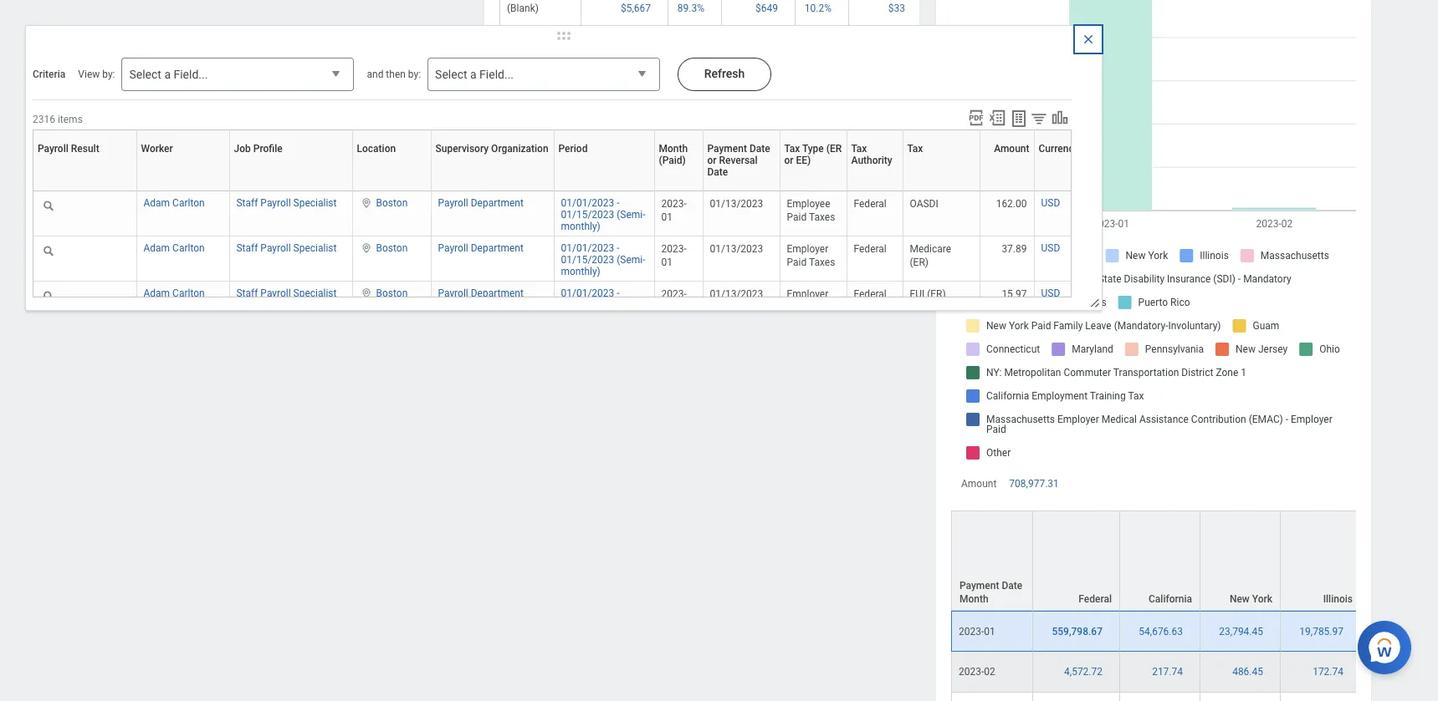 Task type: describe. For each thing, give the bounding box(es) containing it.
cell down 89.3% button
[[669, 30, 722, 71]]

(semi- for employee
[[617, 209, 646, 221]]

month (paid)
[[659, 143, 688, 167]]

payroll department for fui
[[438, 288, 524, 300]]

10.2%
[[805, 3, 832, 15]]

2023- for medicare (er)
[[661, 243, 687, 255]]

1 staff payroll specialist from the top
[[236, 197, 337, 209]]

01 for medicare (er)
[[661, 257, 673, 269]]

payment date month
[[960, 581, 1023, 606]]

currency
[[1039, 143, 1079, 155]]

1 carlton from the top
[[172, 197, 205, 209]]

export to excel image
[[988, 109, 1007, 127]]

172.74 button
[[1313, 666, 1346, 680]]

payroll department link for fui
[[438, 284, 524, 300]]

supervisory
[[436, 143, 489, 155]]

worker
[[141, 143, 173, 155]]

currency button
[[1039, 143, 1104, 155]]

staff for medicare
[[236, 243, 258, 254]]

payroll result button
[[38, 130, 143, 191]]

staff payroll specialist for medicare
[[236, 243, 337, 254]]

486.45
[[1233, 667, 1263, 679]]

2316
[[33, 113, 55, 125]]

payroll department for medicare
[[438, 243, 524, 254]]

federal button
[[1033, 512, 1120, 611]]

1 2023- 01 from the top
[[661, 198, 687, 223]]

4,572.72
[[1064, 667, 1103, 679]]

payment date month button
[[952, 512, 1032, 611]]

tax for tax authority
[[851, 143, 867, 155]]

1 boston from the top
[[376, 197, 408, 209]]

expand/collapse chart image
[[1051, 109, 1069, 127]]

result
[[71, 143, 99, 155]]

01 inside row
[[984, 627, 995, 639]]

carlton for fui
[[172, 288, 205, 300]]

federal for medicare (er)
[[854, 243, 887, 255]]

23,794.45
[[1219, 627, 1263, 639]]

tax type (er or ee)
[[784, 143, 842, 167]]

1 payroll department link from the top
[[438, 194, 524, 209]]

usd for 162.00
[[1041, 197, 1060, 209]]

tax button
[[907, 130, 986, 191]]

supervisory organization
[[436, 143, 549, 155]]

adam carlton for medicare
[[143, 243, 205, 254]]

adam for medicare
[[143, 243, 170, 254]]

payroll result
[[38, 143, 99, 155]]

$5,667
[[621, 3, 651, 15]]

taxes inside employee paid taxes
[[809, 212, 835, 223]]

location
[[357, 143, 396, 155]]

worker button
[[141, 130, 236, 191]]

refresh
[[704, 67, 745, 80]]

payment for month
[[960, 581, 999, 593]]

(blank) element
[[507, 0, 539, 15]]

items
[[58, 113, 83, 125]]

89.3% button
[[678, 2, 707, 15]]

and
[[367, 69, 384, 80]]

new york button
[[1201, 512, 1280, 611]]

2023- for oasdi
[[661, 198, 687, 210]]

adam carlton link for fui
[[143, 284, 205, 300]]

2023-01 element
[[959, 624, 995, 639]]

1 vertical spatial amount
[[961, 479, 997, 490]]

illinois button
[[1281, 512, 1360, 611]]

217.74 button
[[1152, 666, 1186, 680]]

1 department from the top
[[471, 197, 524, 209]]

row containing 2023-02
[[951, 653, 1438, 694]]

view for view more ...
[[673, 88, 695, 100]]

(semi- for employer
[[617, 254, 646, 266]]

california
[[1149, 594, 1192, 606]]

1 adam from the top
[[143, 197, 170, 209]]

york
[[1252, 594, 1273, 606]]

payment date month column header
[[951, 511, 1033, 613]]

payroll inside button
[[38, 143, 68, 155]]

row containing payment date month
[[951, 511, 1438, 613]]

172.74
[[1313, 667, 1344, 679]]

$649
[[756, 3, 778, 15]]

3 01/15/2023 from the top
[[561, 300, 614, 311]]

2023- 01 for fui
[[661, 289, 687, 314]]

fui (er)
[[910, 289, 946, 300]]

row containing total
[[500, 30, 1117, 71]]

staff payroll specialist for fui
[[236, 288, 337, 300]]

54,676.63 button
[[1139, 626, 1186, 640]]

708,977.31
[[1009, 479, 1059, 490]]

boston link for fui
[[376, 284, 408, 300]]

employer for medicare (er)
[[787, 243, 829, 255]]

adam carlton for fui
[[143, 288, 205, 300]]

view more ... link
[[484, 80, 920, 108]]

...
[[723, 88, 731, 100]]

$33 button
[[888, 2, 908, 15]]

amount inside button
[[994, 143, 1030, 155]]

monthly) for employee paid taxes
[[561, 221, 601, 233]]

01 for fui (er)
[[661, 302, 673, 314]]

staff for fui
[[236, 288, 258, 300]]

2023-01
[[959, 627, 995, 639]]

10.2% button
[[805, 2, 834, 15]]

new
[[1230, 594, 1250, 606]]

illinois
[[1323, 594, 1353, 606]]

3 01/01/2023 - 01/15/2023  (semi- monthly) from the top
[[561, 288, 646, 323]]

federal column header
[[1033, 511, 1120, 613]]

federal for fui (er)
[[854, 289, 887, 300]]

period button
[[558, 130, 661, 191]]

department for medicare
[[471, 243, 524, 254]]

view by:
[[78, 69, 115, 80]]

view for view by:
[[78, 69, 100, 80]]

$649 button
[[756, 2, 781, 15]]

01/01/2023 - 01/15/2023  (semi- monthly) for employee
[[561, 197, 646, 233]]

19,785.97
[[1300, 627, 1344, 639]]

02
[[984, 667, 995, 679]]

cell down 217.74
[[1120, 694, 1201, 702]]

staff payroll specialist link for medicare
[[236, 239, 337, 254]]

217.74
[[1152, 667, 1183, 679]]

supervisory organization button
[[436, 130, 560, 191]]

cell down '486.45'
[[1201, 694, 1281, 702]]

monthly) for employer paid taxes
[[561, 266, 601, 278]]

staff payroll specialist link for fui
[[236, 284, 337, 300]]

view printable version (pdf) image
[[967, 109, 986, 127]]

708,977.31 button
[[1009, 478, 1062, 491]]

type
[[802, 143, 824, 155]]

tax authority
[[851, 143, 893, 167]]

4,572.72 button
[[1064, 666, 1105, 680]]

select a field... button
[[428, 58, 660, 92]]

new york column header
[[1201, 511, 1281, 613]]

01/01/2023 - 01/15/2023  (semi- monthly) link for employer
[[561, 239, 646, 278]]

more
[[697, 88, 720, 100]]

2 by: from the left
[[408, 69, 421, 80]]

486.45 button
[[1233, 666, 1266, 680]]

taxes for medicare
[[809, 257, 835, 269]]

close image
[[1082, 33, 1095, 46]]

authority
[[851, 155, 893, 167]]

3 01/01/2023 from the top
[[561, 288, 614, 300]]

2023-02
[[959, 667, 995, 679]]

employee
[[787, 198, 830, 210]]

paid for medicare
[[787, 257, 807, 269]]

medicare
[[910, 243, 951, 255]]

federal inside popup button
[[1079, 594, 1112, 606]]

new york
[[1230, 594, 1273, 606]]

0 horizontal spatial date
[[707, 167, 728, 178]]

559,798.67 button
[[1052, 626, 1105, 640]]

(er
[[826, 143, 842, 155]]

(er) for medicare (er)
[[910, 257, 929, 269]]

01/15/2023 for employee
[[561, 209, 614, 221]]



Task type: vqa. For each thing, say whether or not it's contained in the screenshot.
Result
yes



Task type: locate. For each thing, give the bounding box(es) containing it.
2 vertical spatial monthly)
[[561, 311, 601, 323]]

1 adam carlton link from the top
[[143, 194, 205, 209]]

1 horizontal spatial date
[[750, 143, 770, 155]]

1 usd from the top
[[1041, 197, 1060, 209]]

1 vertical spatial month
[[960, 594, 989, 606]]

01/01/2023 - 01/15/2023  (semi- monthly) link for employee
[[561, 194, 646, 233]]

paid inside employee paid taxes
[[787, 212, 807, 223]]

month inside payment date month
[[960, 594, 989, 606]]

location image for employer
[[359, 243, 373, 254]]

1 vertical spatial 2023- 01
[[661, 243, 687, 269]]

0 vertical spatial 01/01/2023 - 01/15/2023  (semi- monthly) link
[[561, 194, 646, 233]]

1 horizontal spatial payment
[[960, 581, 999, 593]]

payment inside payment date month
[[960, 581, 999, 593]]

select right view by:
[[129, 68, 161, 81]]

row containing 2023-01
[[951, 612, 1438, 653]]

1 or from the left
[[707, 155, 717, 167]]

usd for 37.89
[[1041, 243, 1060, 254]]

1 horizontal spatial by:
[[408, 69, 421, 80]]

3 (semi- from the top
[[617, 300, 646, 311]]

1 employer from the top
[[787, 243, 829, 255]]

department for fui
[[471, 288, 524, 300]]

2023- for fui (er)
[[661, 289, 687, 300]]

1 vertical spatial 01/15/2023
[[561, 254, 614, 266]]

2 location image from the top
[[359, 243, 373, 254]]

amount
[[994, 143, 1030, 155], [961, 479, 997, 490]]

taxes
[[809, 212, 835, 223], [809, 257, 835, 269], [809, 302, 835, 314]]

2 01/01/2023 - 01/15/2023  (semi- monthly) from the top
[[561, 243, 646, 278]]

2 vertical spatial usd
[[1041, 288, 1060, 300]]

adam carlton link for medicare
[[143, 239, 205, 254]]

usd link
[[1041, 194, 1060, 209], [1041, 239, 1060, 254], [1041, 284, 1060, 300]]

3 - from the top
[[617, 288, 620, 300]]

view
[[78, 69, 100, 80], [673, 88, 695, 100]]

oasdi
[[910, 198, 939, 210]]

tax for tax type (er or ee)
[[784, 143, 800, 155]]

1 vertical spatial specialist
[[293, 243, 337, 254]]

2 vertical spatial adam carlton link
[[143, 284, 205, 300]]

2 vertical spatial 01/15/2023
[[561, 300, 614, 311]]

2 vertical spatial staff payroll specialist link
[[236, 284, 337, 300]]

or left ee)
[[784, 155, 794, 167]]

2 select from the left
[[435, 68, 467, 81]]

paid
[[787, 212, 807, 223], [787, 257, 807, 269], [787, 302, 807, 314]]

1 vertical spatial staff payroll specialist link
[[236, 239, 337, 254]]

medicare (er)
[[910, 243, 954, 269]]

3 staff from the top
[[236, 288, 258, 300]]

select a field... right view by:
[[129, 68, 208, 81]]

usd link right 15.97 at the right top of page
[[1041, 284, 1060, 300]]

cell down 172.74
[[1281, 694, 1361, 702]]

1 (semi- from the top
[[617, 209, 646, 221]]

1 specialist from the top
[[293, 197, 337, 209]]

toolbar
[[962, 109, 1072, 130]]

cell down $33
[[849, 30, 923, 71]]

2 usd link from the top
[[1041, 239, 1060, 254]]

0 vertical spatial -
[[617, 197, 620, 209]]

01/01/2023 for employee paid taxes
[[561, 197, 614, 209]]

- for employer paid taxes
[[617, 243, 620, 254]]

job profile button
[[234, 130, 359, 191]]

select for select a field... dropdown button
[[129, 68, 161, 81]]

cell
[[669, 30, 722, 71], [722, 30, 796, 71], [796, 30, 849, 71], [849, 30, 923, 71], [951, 694, 1033, 702], [1033, 694, 1120, 702], [1120, 694, 1201, 702], [1201, 694, 1281, 702], [1281, 694, 1361, 702]]

0 vertical spatial paid
[[787, 212, 807, 223]]

criteria
[[33, 69, 66, 80]]

select a field... button
[[122, 58, 354, 92]]

a right view by:
[[164, 68, 171, 81]]

payment inside payment date or reversal date
[[707, 143, 747, 155]]

$1,980,564 button
[[602, 43, 653, 56]]

0 vertical spatial staff payroll specialist link
[[236, 194, 337, 209]]

month inside button
[[659, 143, 688, 155]]

2 specialist from the top
[[293, 243, 337, 254]]

3 boston from the top
[[376, 288, 408, 300]]

export to worksheets image
[[1009, 109, 1029, 129]]

cell down 4,572.72
[[1033, 694, 1120, 702]]

or left reversal at the top right of page
[[707, 155, 717, 167]]

3 adam carlton link from the top
[[143, 284, 205, 300]]

1 adam carlton from the top
[[143, 197, 205, 209]]

specialist
[[293, 197, 337, 209], [293, 243, 337, 254], [293, 288, 337, 300]]

(semi-
[[617, 209, 646, 221], [617, 254, 646, 266], [617, 300, 646, 311]]

1 - from the top
[[617, 197, 620, 209]]

2 adam carlton link from the top
[[143, 239, 205, 254]]

organization
[[491, 143, 549, 155]]

2 select a field... from the left
[[435, 68, 514, 81]]

1 select from the left
[[129, 68, 161, 81]]

$1,980,564
[[602, 44, 651, 56]]

location image down location button
[[359, 197, 373, 209]]

view left more on the top
[[673, 88, 695, 100]]

1 vertical spatial boston
[[376, 243, 408, 254]]

1 horizontal spatial or
[[784, 155, 794, 167]]

federal for oasdi
[[854, 198, 887, 210]]

2 vertical spatial usd link
[[1041, 284, 1060, 300]]

0 vertical spatial 01/13/2023
[[710, 198, 763, 210]]

1 horizontal spatial view
[[673, 88, 695, 100]]

date for payment date month
[[1002, 581, 1023, 593]]

1 vertical spatial -
[[617, 243, 620, 254]]

2 adam carlton from the top
[[143, 243, 205, 254]]

adam
[[143, 197, 170, 209], [143, 243, 170, 254], [143, 288, 170, 300]]

3 staff payroll specialist from the top
[[236, 288, 337, 300]]

profile
[[253, 143, 283, 155]]

0 vertical spatial payroll department
[[438, 197, 524, 209]]

1 horizontal spatial field...
[[480, 68, 514, 81]]

01/15/2023
[[561, 209, 614, 221], [561, 254, 614, 266], [561, 300, 614, 311]]

0 horizontal spatial view
[[78, 69, 100, 80]]

usd right 15.97 at the right top of page
[[1041, 288, 1060, 300]]

2 payroll department from the top
[[438, 243, 524, 254]]

1 vertical spatial adam
[[143, 243, 170, 254]]

payment right month (paid)
[[707, 143, 747, 155]]

1 employer paid taxes from the top
[[787, 243, 835, 269]]

a inside popup button
[[470, 68, 477, 81]]

3 boston link from the top
[[376, 284, 408, 300]]

select to filter grid data image
[[1030, 110, 1048, 127]]

usd link for 162.00
[[1041, 194, 1060, 209]]

(er) for fui (er)
[[927, 289, 946, 300]]

2 employer paid taxes from the top
[[787, 289, 835, 314]]

1 01/01/2023 - 01/15/2023  (semi- monthly) link from the top
[[561, 194, 646, 233]]

1 monthly) from the top
[[561, 221, 601, 233]]

field... inside dropdown button
[[174, 68, 208, 81]]

month (paid) button
[[659, 130, 709, 191]]

view right the "criteria"
[[78, 69, 100, 80]]

0 vertical spatial adam carlton
[[143, 197, 205, 209]]

tax inside tax "button"
[[907, 143, 923, 155]]

2 carlton from the top
[[172, 243, 205, 254]]

usd link right 162.00
[[1041, 194, 1060, 209]]

2 horizontal spatial date
[[1002, 581, 1023, 593]]

2316 items
[[33, 113, 83, 125]]

payment
[[707, 143, 747, 155], [960, 581, 999, 593]]

0 horizontal spatial field...
[[174, 68, 208, 81]]

2 vertical spatial adam carlton
[[143, 288, 205, 300]]

0 vertical spatial adam
[[143, 197, 170, 209]]

0 horizontal spatial a
[[164, 68, 171, 81]]

01/01/2023
[[561, 197, 614, 209], [561, 243, 614, 254], [561, 288, 614, 300]]

3 department from the top
[[471, 288, 524, 300]]

01/13/2023 for medicare
[[710, 243, 763, 255]]

01/15/2023 for employer
[[561, 254, 614, 266]]

1 01/13/2023 from the top
[[710, 198, 763, 210]]

2 monthly) from the top
[[561, 266, 601, 278]]

refresh button
[[678, 58, 772, 91]]

row containing (blank)
[[500, 0, 1117, 30]]

month up 2023-01 element
[[960, 594, 989, 606]]

1 payroll department from the top
[[438, 197, 524, 209]]

2 department from the top
[[471, 243, 524, 254]]

carlton
[[172, 197, 205, 209], [172, 243, 205, 254], [172, 288, 205, 300]]

2 horizontal spatial tax
[[907, 143, 923, 155]]

2023- 01 for medicare
[[661, 243, 687, 269]]

$5,667 button
[[621, 2, 653, 15]]

0 horizontal spatial payment
[[707, 143, 747, 155]]

0 vertical spatial boston
[[376, 197, 408, 209]]

date inside payment date month
[[1002, 581, 1023, 593]]

0 vertical spatial 01/15/2023
[[561, 209, 614, 221]]

tax right tax authority
[[907, 143, 923, 155]]

3 adam carlton from the top
[[143, 288, 205, 300]]

usd link right 37.89
[[1041, 239, 1060, 254]]

2 taxes from the top
[[809, 257, 835, 269]]

ee)
[[796, 155, 811, 167]]

1 vertical spatial staff payroll specialist
[[236, 243, 337, 254]]

2 field... from the left
[[480, 68, 514, 81]]

2 vertical spatial boston link
[[376, 284, 408, 300]]

taxes for fui
[[809, 302, 835, 314]]

559,798.67
[[1052, 627, 1103, 639]]

month
[[659, 143, 688, 155], [960, 594, 989, 606]]

2 vertical spatial 01/01/2023 - 01/15/2023  (semi- monthly)
[[561, 288, 646, 323]]

adam for fui
[[143, 288, 170, 300]]

staff payroll specialist link
[[236, 194, 337, 209], [236, 239, 337, 254], [236, 284, 337, 300]]

3 paid from the top
[[787, 302, 807, 314]]

2 adam from the top
[[143, 243, 170, 254]]

3 adam from the top
[[143, 288, 170, 300]]

select for select a field... popup button at top
[[435, 68, 467, 81]]

2 vertical spatial specialist
[[293, 288, 337, 300]]

2 vertical spatial boston
[[376, 288, 408, 300]]

a
[[164, 68, 171, 81], [470, 68, 477, 81]]

(er) down medicare
[[910, 257, 929, 269]]

0 vertical spatial carlton
[[172, 197, 205, 209]]

0 horizontal spatial month
[[659, 143, 688, 155]]

2 or from the left
[[784, 155, 794, 167]]

3 01/01/2023 - 01/15/2023  (semi- monthly) link from the top
[[561, 284, 646, 323]]

3 specialist from the top
[[293, 288, 337, 300]]

3 taxes from the top
[[809, 302, 835, 314]]

1 usd link from the top
[[1041, 194, 1060, 209]]

1 01/01/2023 from the top
[[561, 197, 614, 209]]

job
[[234, 143, 251, 155]]

a for select a field... popup button at top
[[470, 68, 477, 81]]

specialist for fui
[[293, 288, 337, 300]]

1 vertical spatial payroll department link
[[438, 239, 524, 254]]

adam carlton
[[143, 197, 205, 209], [143, 243, 205, 254], [143, 288, 205, 300]]

2 - from the top
[[617, 243, 620, 254]]

paid for fui
[[787, 302, 807, 314]]

2 01/15/2023 from the top
[[561, 254, 614, 266]]

1 01/01/2023 - 01/15/2023  (semi- monthly) from the top
[[561, 197, 646, 233]]

(paid)
[[659, 155, 686, 167]]

19,785.97 button
[[1300, 626, 1346, 640]]

by: right the "criteria"
[[102, 69, 115, 80]]

(er) inside medicare (er)
[[910, 257, 929, 269]]

boston for medicare
[[376, 243, 408, 254]]

- for employee paid taxes
[[617, 197, 620, 209]]

0 vertical spatial amount
[[994, 143, 1030, 155]]

select right "then"
[[435, 68, 467, 81]]

0 horizontal spatial or
[[707, 155, 717, 167]]

1 horizontal spatial select
[[435, 68, 467, 81]]

tax right (er
[[851, 143, 867, 155]]

1 a from the left
[[164, 68, 171, 81]]

federal down the authority
[[854, 198, 887, 210]]

2 vertical spatial 2023- 01
[[661, 289, 687, 314]]

2 vertical spatial taxes
[[809, 302, 835, 314]]

0 vertical spatial employer paid taxes
[[787, 243, 835, 269]]

1 vertical spatial monthly)
[[561, 266, 601, 278]]

2 01/01/2023 from the top
[[561, 243, 614, 254]]

2 payroll department link from the top
[[438, 239, 524, 254]]

amount left 708,977.31
[[961, 479, 997, 490]]

3 01/13/2023 from the top
[[710, 289, 763, 300]]

1 vertical spatial department
[[471, 243, 524, 254]]

specialist for medicare
[[293, 243, 337, 254]]

1 taxes from the top
[[809, 212, 835, 223]]

federal left medicare
[[854, 243, 887, 255]]

2 01/01/2023 - 01/15/2023  (semi- monthly) link from the top
[[561, 239, 646, 278]]

row
[[500, 0, 1117, 30], [500, 30, 1117, 71], [951, 511, 1438, 613], [951, 612, 1438, 653], [951, 653, 1438, 694], [951, 694, 1438, 702]]

amount button
[[984, 130, 1040, 191]]

1 staff from the top
[[236, 197, 258, 209]]

location button
[[357, 130, 437, 191]]

3 usd link from the top
[[1041, 284, 1060, 300]]

select a field... down total
[[435, 68, 514, 81]]

employer paid taxes
[[787, 243, 835, 269], [787, 289, 835, 314]]

select a field... for select a field... dropdown button
[[129, 68, 208, 81]]

or inside tax type (er or ee)
[[784, 155, 794, 167]]

2 boston from the top
[[376, 243, 408, 254]]

0 vertical spatial staff
[[236, 197, 258, 209]]

location image up location image
[[359, 243, 373, 254]]

payment for or
[[707, 143, 747, 155]]

cell down 10.2% button
[[796, 30, 849, 71]]

payroll department link
[[438, 194, 524, 209], [438, 239, 524, 254], [438, 284, 524, 300]]

view inside payroll totals and percentages 'element'
[[673, 88, 695, 100]]

3 carlton from the top
[[172, 288, 205, 300]]

then
[[386, 69, 406, 80]]

payment date or reversal date
[[707, 143, 770, 178]]

2023-
[[661, 198, 687, 210], [661, 243, 687, 255], [661, 289, 687, 300], [959, 627, 984, 639], [959, 667, 984, 679]]

2 2023- 01 from the top
[[661, 243, 687, 269]]

3 usd from the top
[[1041, 288, 1060, 300]]

select a field... for select a field... popup button at top
[[435, 68, 514, 81]]

2 vertical spatial payroll department
[[438, 288, 524, 300]]

boston for fui
[[376, 288, 408, 300]]

0 horizontal spatial select a field...
[[129, 68, 208, 81]]

tax inside tax authority
[[851, 143, 867, 155]]

1 field... from the left
[[174, 68, 208, 81]]

1 vertical spatial adam carlton
[[143, 243, 205, 254]]

select inside popup button
[[435, 68, 467, 81]]

location image
[[359, 197, 373, 209], [359, 243, 373, 254]]

2 01/13/2023 from the top
[[710, 243, 763, 255]]

0 vertical spatial taxes
[[809, 212, 835, 223]]

2 vertical spatial carlton
[[172, 288, 205, 300]]

select a field... inside popup button
[[435, 68, 514, 81]]

0 horizontal spatial select
[[129, 68, 161, 81]]

select
[[129, 68, 161, 81], [435, 68, 467, 81]]

01/13/2023 for fui
[[710, 289, 763, 300]]

2023-02 element
[[959, 664, 995, 679]]

1 vertical spatial (semi-
[[617, 254, 646, 266]]

usd
[[1041, 197, 1060, 209], [1041, 243, 1060, 254], [1041, 288, 1060, 300]]

federal up 559,798.67 dropdown button
[[1079, 594, 1112, 606]]

a for select a field... dropdown button
[[164, 68, 171, 81]]

select a field...
[[129, 68, 208, 81], [435, 68, 514, 81]]

amount down export to worksheets image
[[994, 143, 1030, 155]]

0 vertical spatial department
[[471, 197, 524, 209]]

1 vertical spatial 01/01/2023 - 01/15/2023  (semi- monthly) link
[[561, 239, 646, 278]]

and then by:
[[367, 69, 421, 80]]

0 vertical spatial 01/01/2023
[[561, 197, 614, 209]]

0 vertical spatial date
[[750, 143, 770, 155]]

move modal image
[[547, 26, 581, 46]]

1 vertical spatial view
[[673, 88, 695, 100]]

field...
[[174, 68, 208, 81], [480, 68, 514, 81]]

1 vertical spatial usd link
[[1041, 239, 1060, 254]]

month down view more ...
[[659, 143, 688, 155]]

01 for oasdi
[[661, 212, 673, 223]]

2 (semi- from the top
[[617, 254, 646, 266]]

california column header
[[1120, 511, 1201, 613]]

0 vertical spatial 2023- 01
[[661, 198, 687, 223]]

1 horizontal spatial tax
[[851, 143, 867, 155]]

37.89
[[1002, 243, 1027, 255]]

1 vertical spatial boston link
[[376, 239, 408, 254]]

0 vertical spatial specialist
[[293, 197, 337, 209]]

1 vertical spatial employer paid taxes
[[787, 289, 835, 314]]

2 staff from the top
[[236, 243, 258, 254]]

1 vertical spatial location image
[[359, 243, 373, 254]]

2 vertical spatial staff
[[236, 288, 258, 300]]

2 boston link from the top
[[376, 239, 408, 254]]

1 vertical spatial 01/01/2023
[[561, 243, 614, 254]]

0 vertical spatial payment
[[707, 143, 747, 155]]

0 vertical spatial (semi-
[[617, 209, 646, 221]]

resize modal image
[[1089, 298, 1102, 310]]

tax left type
[[784, 143, 800, 155]]

employer for fui (er)
[[787, 289, 829, 300]]

3 staff payroll specialist link from the top
[[236, 284, 337, 300]]

date for payment date or reversal date
[[750, 143, 770, 155]]

2 tax from the left
[[851, 143, 867, 155]]

job profile
[[234, 143, 283, 155]]

employee paid taxes
[[787, 198, 835, 223]]

2 vertical spatial 01/01/2023
[[561, 288, 614, 300]]

fui
[[910, 289, 925, 300]]

0 vertical spatial usd
[[1041, 197, 1060, 209]]

3 payroll department link from the top
[[438, 284, 524, 300]]

(er) right fui
[[927, 289, 946, 300]]

usd right 37.89
[[1041, 243, 1060, 254]]

usd for 15.97
[[1041, 288, 1060, 300]]

1 boston link from the top
[[376, 194, 408, 209]]

2 staff payroll specialist from the top
[[236, 243, 337, 254]]

01
[[661, 212, 673, 223], [661, 257, 673, 269], [661, 302, 673, 314], [984, 627, 995, 639]]

employer paid taxes for medicare
[[787, 243, 835, 269]]

0 horizontal spatial by:
[[102, 69, 115, 80]]

federal
[[854, 198, 887, 210], [854, 243, 887, 255], [854, 289, 887, 300], [1079, 594, 1112, 606]]

3 monthly) from the top
[[561, 311, 601, 323]]

by: right "then"
[[408, 69, 421, 80]]

0 vertical spatial 01/01/2023 - 01/15/2023  (semi- monthly)
[[561, 197, 646, 233]]

2 vertical spatial adam
[[143, 288, 170, 300]]

2 a from the left
[[470, 68, 477, 81]]

employer paid taxes for fui
[[787, 289, 835, 314]]

date
[[750, 143, 770, 155], [707, 167, 728, 178], [1002, 581, 1023, 593]]

1 vertical spatial (er)
[[927, 289, 946, 300]]

usd link for 15.97
[[1041, 284, 1060, 300]]

1 vertical spatial 01/13/2023
[[710, 243, 763, 255]]

1 staff payroll specialist link from the top
[[236, 194, 337, 209]]

view more ...
[[673, 88, 731, 100]]

0 vertical spatial month
[[659, 143, 688, 155]]

3 payroll department from the top
[[438, 288, 524, 300]]

1 vertical spatial 01/01/2023 - 01/15/2023  (semi- monthly)
[[561, 243, 646, 278]]

2 vertical spatial payroll department link
[[438, 284, 524, 300]]

1 by: from the left
[[102, 69, 115, 80]]

cell down $649
[[722, 30, 796, 71]]

1 vertical spatial payroll department
[[438, 243, 524, 254]]

payroll totals and percentages element
[[484, 0, 1117, 108]]

54,676.63
[[1139, 627, 1183, 639]]

or inside payment date or reversal date
[[707, 155, 717, 167]]

2 staff payroll specialist link from the top
[[236, 239, 337, 254]]

federal left fui
[[854, 289, 887, 300]]

2 usd from the top
[[1041, 243, 1060, 254]]

15.97
[[1002, 289, 1027, 300]]

tax inside tax type (er or ee)
[[784, 143, 800, 155]]

field... for select a field... dropdown button
[[174, 68, 208, 81]]

-
[[617, 197, 620, 209], [617, 243, 620, 254], [617, 288, 620, 300]]

1 vertical spatial paid
[[787, 257, 807, 269]]

01/01/2023 - 01/15/2023  (semi- monthly) for employer
[[561, 243, 646, 278]]

department
[[471, 197, 524, 209], [471, 243, 524, 254], [471, 288, 524, 300]]

01/01/2023 for employer paid taxes
[[561, 243, 614, 254]]

0 vertical spatial payroll department link
[[438, 194, 524, 209]]

payment up 2023-01 element
[[960, 581, 999, 593]]

(blank)
[[507, 3, 539, 15]]

payment date or reversal date button
[[707, 130, 786, 191]]

field... for select a field... popup button at top
[[480, 68, 514, 81]]

2 vertical spatial staff payroll specialist
[[236, 288, 337, 300]]

1 vertical spatial payment
[[960, 581, 999, 593]]

1 location image from the top
[[359, 197, 373, 209]]

0 vertical spatial boston link
[[376, 194, 408, 209]]

select inside dropdown button
[[129, 68, 161, 81]]

a inside dropdown button
[[164, 68, 171, 81]]

0 horizontal spatial tax
[[784, 143, 800, 155]]

3 tax from the left
[[907, 143, 923, 155]]

payroll department link for medicare
[[438, 239, 524, 254]]

3 2023- 01 from the top
[[661, 289, 687, 314]]

or
[[707, 155, 717, 167], [784, 155, 794, 167]]

location image
[[359, 288, 373, 300]]

boston link for medicare
[[376, 239, 408, 254]]

field... inside popup button
[[480, 68, 514, 81]]

2 paid from the top
[[787, 257, 807, 269]]

1 tax from the left
[[784, 143, 800, 155]]

a up "supervisory"
[[470, 68, 477, 81]]

location image for employee
[[359, 197, 373, 209]]

1 horizontal spatial select a field...
[[435, 68, 514, 81]]

carlton for medicare
[[172, 243, 205, 254]]

0 vertical spatial usd link
[[1041, 194, 1060, 209]]

cell down the 02
[[951, 694, 1033, 702]]

total
[[507, 44, 529, 56]]

0 vertical spatial view
[[78, 69, 100, 80]]

1 select a field... from the left
[[129, 68, 208, 81]]

tax type (er or ee) button
[[784, 130, 853, 191]]

tax authority button
[[851, 130, 909, 191]]

usd link for 37.89
[[1041, 239, 1060, 254]]

01/01/2023 - 01/15/2023  (semi- monthly) link
[[561, 194, 646, 233], [561, 239, 646, 278], [561, 284, 646, 323]]

23,794.45 button
[[1219, 626, 1266, 640]]

usd right 162.00
[[1041, 197, 1060, 209]]

2 employer from the top
[[787, 289, 829, 300]]

reversal
[[719, 155, 758, 167]]

0 vertical spatial staff payroll specialist
[[236, 197, 337, 209]]

select a field... inside dropdown button
[[129, 68, 208, 81]]

total element
[[507, 41, 529, 56]]

1 01/15/2023 from the top
[[561, 209, 614, 221]]

1 paid from the top
[[787, 212, 807, 223]]



